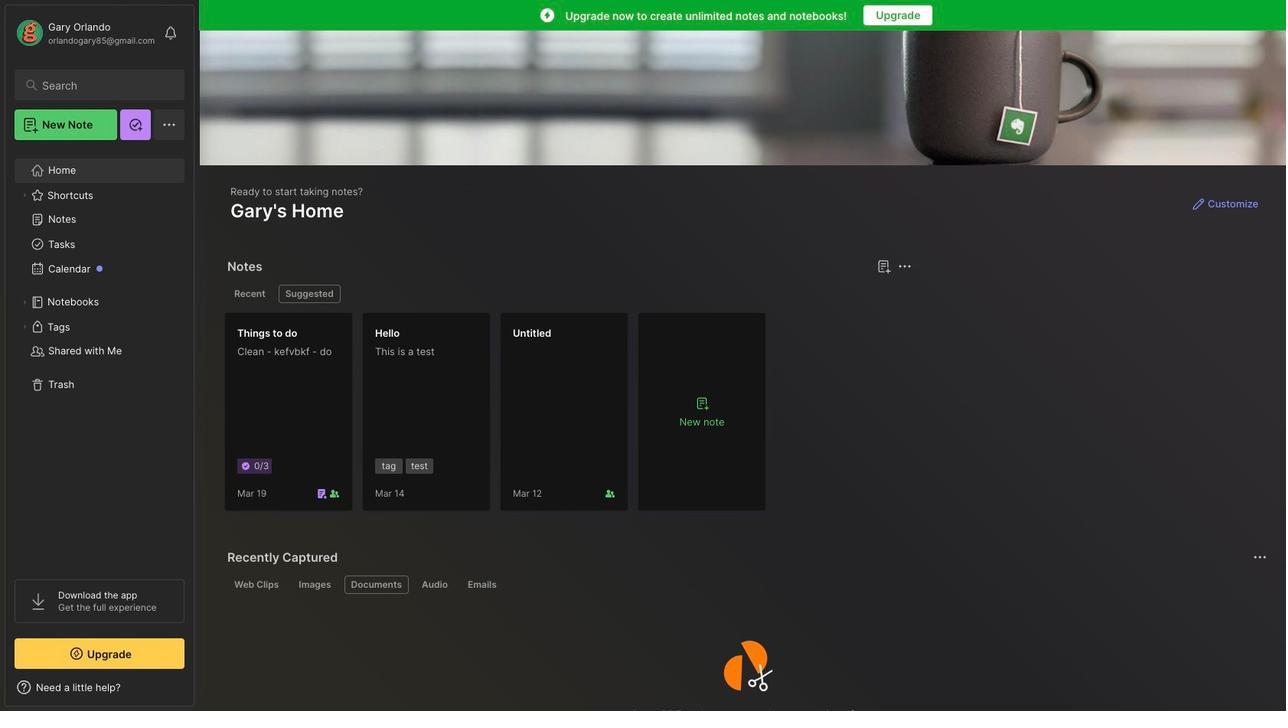 Task type: locate. For each thing, give the bounding box(es) containing it.
more actions image
[[896, 257, 915, 276]]

tree
[[5, 149, 194, 566]]

none search field inside main element
[[42, 76, 171, 94]]

tab list
[[228, 285, 910, 303], [228, 576, 1265, 594]]

tree inside main element
[[5, 149, 194, 566]]

1 vertical spatial tab list
[[228, 576, 1265, 594]]

None search field
[[42, 76, 171, 94]]

1 horizontal spatial more actions field
[[1250, 547, 1272, 568]]

0 vertical spatial tab list
[[228, 285, 910, 303]]

row group
[[224, 313, 776, 521]]

Search text field
[[42, 78, 171, 93]]

1 vertical spatial more actions field
[[1250, 547, 1272, 568]]

2 tab list from the top
[[228, 576, 1265, 594]]

More actions field
[[895, 256, 916, 277], [1250, 547, 1272, 568]]

0 vertical spatial more actions field
[[895, 256, 916, 277]]

0 horizontal spatial more actions field
[[895, 256, 916, 277]]

tab
[[228, 285, 273, 303], [279, 285, 341, 303], [228, 576, 286, 594], [292, 576, 338, 594], [344, 576, 409, 594], [415, 576, 455, 594], [461, 576, 504, 594]]

Account field
[[15, 18, 155, 48]]

1 tab list from the top
[[228, 285, 910, 303]]



Task type: vqa. For each thing, say whether or not it's contained in the screenshot.
bottom tab list
yes



Task type: describe. For each thing, give the bounding box(es) containing it.
expand tags image
[[20, 322, 29, 332]]

expand notebooks image
[[20, 298, 29, 307]]

more actions image
[[1252, 548, 1270, 567]]

WHAT'S NEW field
[[5, 676, 194, 700]]

main element
[[0, 0, 199, 712]]

click to collapse image
[[193, 683, 205, 702]]



